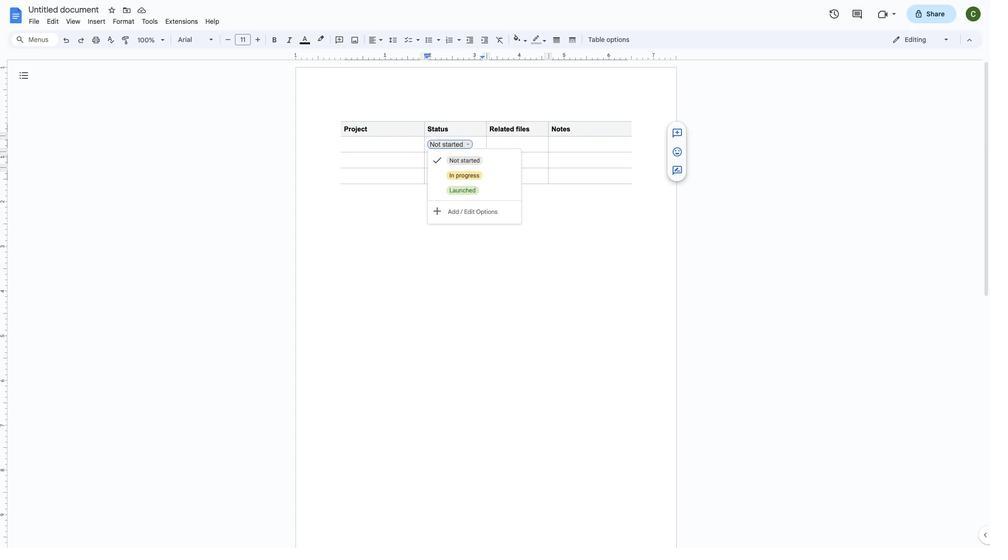 Task type: vqa. For each thing, say whether or not it's contained in the screenshot.
View
yes



Task type: describe. For each thing, give the bounding box(es) containing it.
menu bar inside menu bar banner
[[25, 12, 223, 28]]

not started button
[[428, 153, 521, 168]]

1
[[294, 52, 297, 58]]

border dash image
[[567, 33, 578, 46]]

launched button
[[428, 183, 521, 198]]

options
[[607, 35, 630, 44]]

help menu item
[[202, 16, 223, 27]]

2 size image from the top
[[672, 146, 683, 158]]

insert menu item
[[84, 16, 109, 27]]

arial
[[178, 35, 192, 44]]

1 size image from the top
[[672, 128, 683, 139]]

options
[[476, 208, 498, 216]]

menu bar banner
[[0, 0, 991, 548]]

in
[[450, 172, 455, 179]]

extensions
[[165, 17, 198, 26]]

not started
[[450, 157, 480, 164]]

main toolbar
[[58, 0, 634, 440]]

line & paragraph spacing image
[[388, 33, 399, 46]]

edit inside button
[[464, 208, 475, 216]]

insert image image
[[350, 33, 360, 46]]

Menus field
[[12, 33, 58, 46]]

tools menu item
[[138, 16, 162, 27]]

not
[[450, 157, 459, 164]]

checklist menu image
[[414, 34, 420, 37]]

insert
[[88, 17, 105, 26]]

share
[[927, 10, 945, 18]]

in progress button
[[428, 168, 521, 183]]

add
[[448, 208, 459, 216]]

Font size text field
[[236, 34, 250, 45]]

highlight color image
[[316, 33, 326, 44]]

launched
[[450, 187, 476, 194]]

format
[[113, 17, 135, 26]]

mode and view toolbar
[[886, 30, 978, 49]]



Task type: locate. For each thing, give the bounding box(es) containing it.
file menu item
[[25, 16, 43, 27]]

in progress
[[450, 172, 480, 179]]

menu bar
[[25, 12, 223, 28]]

extensions menu item
[[162, 16, 202, 27]]

edit down rename "text box" at the top left
[[47, 17, 59, 26]]

add / edit options
[[448, 208, 498, 216]]

1 vertical spatial edit
[[464, 208, 475, 216]]

3 size image from the top
[[672, 165, 683, 176]]

border width image
[[551, 33, 562, 46]]

editing
[[905, 35, 927, 44]]

edit
[[47, 17, 59, 26], [464, 208, 475, 216]]

Zoom text field
[[135, 34, 158, 47]]

view menu item
[[62, 16, 84, 27]]

Zoom field
[[134, 33, 169, 47]]

2 vertical spatial size image
[[672, 165, 683, 176]]

format menu item
[[109, 16, 138, 27]]

application containing share
[[0, 0, 991, 548]]

edit right / on the top left of page
[[464, 208, 475, 216]]

Rename text field
[[25, 4, 104, 15]]

edit inside menu item
[[47, 17, 59, 26]]

Font size field
[[235, 34, 255, 46]]

view
[[66, 17, 80, 26]]

Star checkbox
[[105, 4, 118, 17]]

progress
[[456, 172, 480, 179]]

/
[[461, 208, 463, 216]]

1 horizontal spatial edit
[[464, 208, 475, 216]]

help
[[206, 17, 219, 26]]

edit menu item
[[43, 16, 62, 27]]

size image
[[672, 128, 683, 139], [672, 146, 683, 158], [672, 165, 683, 176]]

font list. arial selected. option
[[178, 33, 204, 46]]

application
[[0, 0, 991, 548]]

0 vertical spatial edit
[[47, 17, 59, 26]]

add / edit options button
[[428, 204, 521, 220]]

table
[[589, 35, 605, 44]]

file
[[29, 17, 39, 26]]

0 vertical spatial size image
[[672, 128, 683, 139]]

tools
[[142, 17, 158, 26]]

text color image
[[300, 33, 310, 44]]

menu bar containing file
[[25, 12, 223, 28]]

started
[[461, 157, 480, 164]]

share button
[[907, 5, 957, 23]]

0 horizontal spatial edit
[[47, 17, 59, 26]]

table options
[[589, 35, 630, 44]]

editing button
[[886, 33, 957, 47]]

1 vertical spatial size image
[[672, 146, 683, 158]]

table options button
[[584, 33, 634, 47]]



